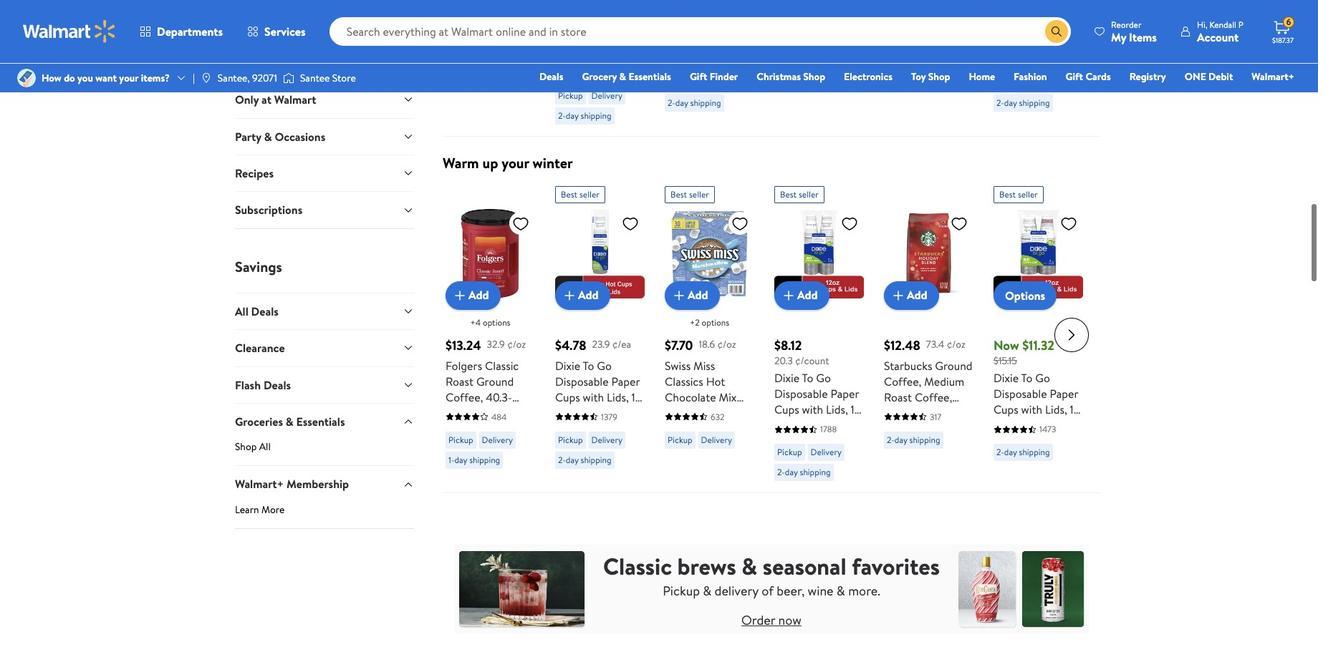 Task type: describe. For each thing, give the bounding box(es) containing it.
debit
[[1209, 70, 1234, 84]]

delivery down 77
[[701, 77, 733, 90]]

484
[[492, 412, 507, 424]]

candy for christmas
[[1047, 33, 1078, 49]]

6.6
[[555, 61, 570, 77]]

more
[[262, 504, 285, 518]]

shop inside shop all link
[[235, 441, 257, 455]]

chocolate inside lindt lindor assorted chocolate candy truffles, 8.5 oz. bag
[[775, 33, 826, 49]]

all deals button
[[235, 294, 414, 331]]

my
[[1112, 29, 1127, 45]]

registry
[[1130, 70, 1167, 84]]

only at walmart
[[235, 93, 316, 108]]

p
[[1239, 18, 1244, 30]]

medium
[[925, 375, 965, 390]]

go for 20.3
[[817, 371, 831, 387]]

Walmart Site-Wide search field
[[329, 17, 1072, 46]]

now
[[994, 337, 1020, 355]]

$7.70
[[665, 337, 693, 355]]

dixie to go disposable paper cups with lids, 12 oz, multicolor, 40 count image
[[775, 210, 864, 299]]

electronics link
[[838, 69, 900, 85]]

product group containing $13.24
[[446, 181, 535, 488]]

2-day shipping down gift finder link
[[668, 98, 721, 110]]

5 add button from the left
[[884, 282, 939, 311]]

christmas inside reese's milk chocolate peanut butter snack size trees christmas candy, bag 9.6 oz
[[694, 49, 744, 65]]

12 for 20.3
[[851, 403, 861, 419]]

cups for 23.9
[[555, 390, 580, 406]]

delivery down 115
[[1030, 77, 1062, 90]]

options for +4 options
[[483, 317, 511, 329]]

order
[[742, 613, 776, 630]]

1379
[[601, 412, 618, 424]]

disposable for 20.3
[[775, 387, 828, 403]]

best for $7.70
[[671, 189, 687, 201]]

oz. inside lindt lindor assorted chocolate candy truffles, 8.5 oz. bag
[[835, 49, 849, 65]]

chocolate inside queen anne milk chocolate cordial cherries, 6.6 oz box, 10 pieces
[[555, 30, 607, 46]]

fashion
[[1014, 70, 1048, 84]]

60
[[1067, 419, 1080, 434]]

count for $11.32
[[994, 434, 1025, 450]]

$4.78 23.9 ¢/ea dixie to go disposable paper cups with lids, 12 oz, multicolor, 20 count
[[555, 337, 642, 438]]

add button for $4.78
[[555, 282, 610, 311]]

milk inside hershey's kisses milk chocolate christmas candy, bag 10.1 oz
[[446, 17, 467, 33]]

learn more link
[[235, 504, 414, 530]]

delivery down 1379
[[592, 435, 623, 447]]

seasonal
[[763, 552, 847, 583]]

12 for $11.32
[[1071, 403, 1080, 419]]

swiss
[[665, 359, 691, 375]]

+2 options
[[690, 317, 730, 329]]

lindt lindor assorted chocolate candy truffles, 8.5 oz. bag
[[775, 1, 860, 80]]

learn
[[235, 504, 259, 518]]

cups for 20.3
[[775, 403, 800, 419]]

search icon image
[[1052, 26, 1063, 37]]

20
[[628, 406, 641, 422]]

2-day shipping down 1379
[[558, 455, 612, 467]]

gift finder link
[[684, 69, 745, 85]]

$13.24 32.9 ¢/oz folgers classic roast ground coffee, 40.3- ounce
[[446, 337, 526, 422]]

santee,
[[218, 71, 250, 85]]

5 add from the left
[[907, 288, 928, 304]]

92071
[[252, 71, 277, 85]]

324
[[492, 55, 506, 67]]

to for 20.3
[[802, 371, 814, 387]]

2-day shipping down 617
[[887, 77, 941, 90]]

¢/count
[[796, 354, 830, 369]]

 image for santee store
[[283, 71, 295, 85]]

632
[[711, 412, 725, 424]]

0 vertical spatial your
[[119, 71, 139, 85]]

10 inside m&m's milk chocolate christmas candy - 10 oz bag
[[1001, 49, 1012, 65]]

add button for $8.12
[[775, 282, 830, 311]]

lids, for 20.3
[[826, 403, 848, 419]]

classic inside $13.24 32.9 ¢/oz folgers classic roast ground coffee, 40.3- ounce
[[485, 359, 519, 375]]

walmart+ membership
[[235, 478, 349, 493]]

add to cart image for the swiss miss classics hot chocolate mix with marshmallows, 30 - 1.38 oz packets image
[[671, 288, 688, 305]]

flash
[[235, 378, 261, 394]]

reese's milk chocolate peanut butter snack size trees christmas candy, bag 9.6 oz
[[665, 1, 754, 80]]

& inside groceries & essentials dropdown button
[[286, 415, 294, 431]]

1.38
[[672, 438, 691, 453]]

add to favorites list, swiss miss classics hot chocolate mix with marshmallows, 30 - 1.38 oz packets image
[[732, 215, 749, 233]]

christmas inside "link"
[[757, 70, 801, 84]]

2-day shipping down '317'
[[887, 435, 941, 447]]

now
[[779, 613, 802, 630]]

12 for 23.9
[[632, 390, 642, 406]]

now $11.32 $15.15 dixie to go disposable paper cups with lids, 12 oz, multicolor, 60 count
[[994, 337, 1080, 450]]

¢/ea
[[613, 339, 632, 353]]

brews
[[678, 552, 737, 583]]

shipping down gift finder link
[[691, 98, 721, 110]]

gift for gift cards
[[1066, 70, 1084, 84]]

departments button
[[128, 14, 235, 49]]

home link
[[963, 69, 1002, 85]]

add to cart image for dixie to go disposable paper cups with lids, 12 oz, multicolor, 40 count image
[[781, 288, 798, 305]]

best seller for $8.12
[[781, 189, 819, 201]]

& inside party & occasions dropdown button
[[264, 129, 272, 145]]

truffles, inside lindt lindor holiday milk chocolate candy truffles, 8.5 oz. bag
[[884, 49, 925, 65]]

$8.12
[[775, 337, 802, 355]]

product group containing hershey's kisses milk chocolate christmas candy, bag 10.1 oz
[[446, 0, 535, 131]]

coffee, down $12.48
[[884, 375, 922, 390]]

2-day shipping down '1473'
[[997, 447, 1050, 460]]

product group containing m&m's milk chocolate christmas candy - 10 oz bag
[[994, 0, 1084, 131]]

& left of
[[742, 552, 758, 583]]

christmas inside hershey's kisses milk chocolate christmas candy, bag 10.1 oz
[[446, 33, 496, 49]]

1-day shipping
[[449, 455, 500, 467]]

ounce
[[446, 406, 479, 422]]

fashion link
[[1008, 69, 1054, 85]]

next slide for product carousel list image
[[1055, 319, 1089, 353]]

santee
[[300, 71, 330, 85]]

wine
[[808, 583, 834, 601]]

shipping down grocery
[[581, 110, 612, 122]]

one debit link
[[1179, 69, 1240, 85]]

cordial
[[555, 46, 591, 61]]

product group containing $12.48
[[884, 181, 974, 488]]

shipping down 1788
[[800, 467, 831, 480]]

shipping down 617
[[910, 77, 941, 90]]

reorder my items
[[1112, 18, 1158, 45]]

chocolate inside m&m's milk chocolate christmas candy - 10 oz bag
[[994, 17, 1045, 33]]

oz
[[694, 438, 708, 453]]

chocolate inside lindt lindor holiday milk chocolate candy truffles, 8.5 oz. bag
[[884, 33, 936, 49]]

you
[[77, 71, 93, 85]]

product group containing now $11.32
[[994, 181, 1084, 488]]

dixie for now
[[994, 371, 1019, 387]]

lindt for lindt lindor holiday milk chocolate candy truffles, 8.5 oz. bag
[[884, 1, 910, 17]]

do
[[64, 71, 75, 85]]

walmart+ link
[[1246, 69, 1302, 85]]

occasions
[[275, 129, 326, 145]]

party & occasions
[[235, 129, 326, 145]]

best seller for now
[[1000, 189, 1038, 201]]

groceries & essentials button
[[235, 404, 414, 441]]

only at walmart button
[[235, 82, 414, 119]]

candy, inside hershey's kisses milk chocolate christmas candy, bag 10.1 oz
[[498, 33, 533, 49]]

m&m's
[[994, 1, 1028, 17]]

shipping down 1379
[[581, 455, 612, 467]]

cups for $11.32
[[994, 403, 1019, 419]]

services
[[265, 24, 306, 39]]

with for 20.3
[[802, 403, 824, 419]]

winter
[[533, 154, 573, 173]]

30
[[741, 422, 754, 438]]

- inside $7.70 18.6 ¢/oz swiss miss classics hot chocolate mix with marshmallows, 30 - 1.38 oz packets
[[665, 438, 670, 453]]

+4
[[471, 317, 481, 329]]

shop all link
[[235, 441, 414, 467]]

how
[[42, 71, 62, 85]]

$12.48 73.4 ¢/oz starbucks ground coffee, medium roast coffee, holiday blend, 1 bag (17 oz)
[[884, 337, 973, 438]]

oz. inside lindt lindor holiday milk chocolate candy truffles, 8.5 oz. bag
[[945, 49, 958, 65]]

lindt for lindt lindor assorted chocolate candy truffles, 8.5 oz. bag
[[775, 1, 800, 17]]

home
[[969, 70, 996, 84]]

queen
[[555, 14, 589, 30]]

truffles, inside lindt lindor assorted chocolate candy truffles, 8.5 oz. bag
[[775, 49, 815, 65]]

& right wine
[[837, 583, 846, 601]]

lindor
[[912, 1, 955, 17]]

$15.15
[[994, 354, 1018, 369]]

bag inside reese's milk chocolate peanut butter snack size trees christmas candy, bag 9.6 oz
[[702, 65, 721, 80]]

multicolor, for $11.32
[[1011, 419, 1064, 434]]

swiss miss classics hot chocolate mix with marshmallows, 30 - 1.38 oz packets image
[[665, 210, 755, 299]]

shipping down '317'
[[910, 435, 941, 447]]

$187.37
[[1273, 35, 1294, 45]]

add to favorites list, dixie to go disposable paper cups with lids, 12 oz, multicolor, 40 count image
[[841, 215, 859, 233]]

roast inside $13.24 32.9 ¢/oz folgers classic roast ground coffee, 40.3- ounce
[[446, 375, 474, 390]]

classic inside classic brews & seasonal favorites pickup & delivery of beer, wine & more.
[[604, 552, 672, 583]]

coffee, up '317'
[[915, 390, 953, 406]]

1
[[958, 406, 962, 422]]

butter
[[665, 33, 697, 49]]

milk inside lindt lindor holiday milk chocolate candy truffles, 8.5 oz. bag
[[925, 17, 945, 33]]

seller for now
[[1019, 189, 1038, 201]]

40.3-
[[486, 390, 512, 406]]

product group containing $7.70
[[665, 181, 755, 488]]

delivery down 632
[[701, 435, 733, 447]]

with for 18.6
[[665, 406, 686, 422]]

subscriptions button
[[235, 192, 414, 229]]

2-day shipping down pieces
[[558, 110, 612, 122]]

ground inside $12.48 73.4 ¢/oz starbucks ground coffee, medium roast coffee, holiday blend, 1 bag (17 oz)
[[936, 359, 973, 375]]

milk inside queen anne milk chocolate cordial cherries, 6.6 oz box, 10 pieces
[[621, 14, 641, 30]]

milk inside m&m's milk chocolate christmas candy - 10 oz bag
[[1031, 1, 1052, 17]]

registry link
[[1124, 69, 1173, 85]]

holiday inside $12.48 73.4 ¢/oz starbucks ground coffee, medium roast coffee, holiday blend, 1 bag (17 oz)
[[884, 406, 922, 422]]

miss
[[694, 359, 716, 375]]

$8.12 20.3 ¢/count dixie to go disposable paper cups with lids, 12 oz, multicolor, 40 count
[[775, 337, 862, 450]]

6 $187.37
[[1273, 16, 1294, 45]]

want
[[96, 71, 117, 85]]

more.
[[849, 583, 881, 601]]

2-day shipping down fashion
[[997, 98, 1050, 110]]

lindor
[[803, 1, 834, 17]]

(17
[[906, 422, 919, 438]]



Task type: vqa. For each thing, say whether or not it's contained in the screenshot.
Cups within the NOW $11.32 $15.15 DIXIE TO GO DISPOSABLE PAPER CUPS WITH LIDS, 12 OZ, MULTICOLOR, 60 COUNT
yes



Task type: locate. For each thing, give the bounding box(es) containing it.
2 best from the left
[[671, 189, 687, 201]]

1 horizontal spatial cups
[[775, 403, 800, 419]]

add to favorites list, folgers classic roast ground coffee, 40.3-ounce image
[[512, 215, 530, 233]]

1 horizontal spatial count
[[775, 434, 806, 450]]

1 vertical spatial essentials
[[296, 415, 345, 431]]

delivery down grocery
[[592, 90, 623, 102]]

chocolate inside hershey's kisses milk chocolate christmas candy, bag 10.1 oz
[[469, 17, 521, 33]]

oz)
[[922, 422, 940, 438]]

¢/oz inside $12.48 73.4 ¢/oz starbucks ground coffee, medium roast coffee, holiday blend, 1 bag (17 oz)
[[947, 339, 966, 353]]

count left 1788
[[775, 434, 806, 450]]

with inside $7.70 18.6 ¢/oz swiss miss classics hot chocolate mix with marshmallows, 30 - 1.38 oz packets
[[665, 406, 686, 422]]

0 horizontal spatial shop
[[235, 441, 257, 455]]

to for 23.9
[[583, 359, 594, 375]]

¢/oz for $12.48
[[947, 339, 966, 353]]

peanut
[[719, 17, 754, 33]]

deals for all deals
[[251, 304, 279, 320]]

1 vertical spatial all
[[259, 441, 271, 455]]

go for 23.9
[[597, 359, 612, 375]]

product group containing reese's milk chocolate peanut butter snack size trees christmas candy, bag 9.6 oz
[[665, 0, 755, 131]]

1 add from the left
[[469, 288, 489, 304]]

with for $11.32
[[1022, 403, 1043, 419]]

lids,
[[607, 390, 629, 406], [826, 403, 848, 419], [1046, 403, 1068, 419]]

shipping down '1473'
[[1020, 447, 1050, 460]]

0 vertical spatial all
[[235, 304, 249, 320]]

shipping right 1-
[[470, 455, 500, 467]]

paper for 20.3
[[831, 387, 860, 403]]

toy shop
[[912, 70, 951, 84]]

essentials up shop all link at the left of page
[[296, 415, 345, 431]]

0 horizontal spatial options
[[483, 317, 511, 329]]

count inside $8.12 20.3 ¢/count dixie to go disposable paper cups with lids, 12 oz, multicolor, 40 count
[[775, 434, 806, 450]]

lindt lindor holiday milk chocolate candy truffles, 8.5 oz. bag
[[884, 1, 970, 80]]

kisses
[[497, 1, 526, 17]]

lids, up 1379
[[607, 390, 629, 406]]

0 horizontal spatial to
[[583, 359, 594, 375]]

1 lindt from the left
[[775, 1, 800, 17]]

bag inside lindt lindor assorted chocolate candy truffles, 8.5 oz. bag
[[775, 65, 794, 80]]

dixie down $15.15
[[994, 371, 1019, 387]]

seller up the swiss miss classics hot chocolate mix with marshmallows, 30 - 1.38 oz packets image
[[690, 189, 709, 201]]

options for +2 options
[[702, 317, 730, 329]]

Search search field
[[329, 17, 1072, 46]]

candy inside lindt lindor holiday milk chocolate candy truffles, 8.5 oz. bag
[[939, 33, 970, 49]]

2 horizontal spatial oz,
[[994, 419, 1008, 434]]

oz, right 1
[[994, 419, 1008, 434]]

lindt inside lindt lindor holiday milk chocolate candy truffles, 8.5 oz. bag
[[884, 1, 910, 17]]

add to cart image up $12.48
[[890, 288, 907, 305]]

2 horizontal spatial paper
[[1050, 387, 1079, 403]]

to down ¢/count
[[802, 371, 814, 387]]

classic down 32.9
[[485, 359, 519, 375]]

12 inside $4.78 23.9 ¢/ea dixie to go disposable paper cups with lids, 12 oz, multicolor, 20 count
[[632, 390, 642, 406]]

4 best seller from the left
[[1000, 189, 1038, 201]]

roast inside $12.48 73.4 ¢/oz starbucks ground coffee, medium roast coffee, holiday blend, 1 bag (17 oz)
[[884, 390, 912, 406]]

bag
[[446, 49, 465, 65], [1029, 49, 1047, 65], [702, 65, 721, 80], [775, 65, 794, 80], [884, 65, 903, 80], [884, 422, 903, 438]]

multicolor, for 20.3
[[791, 419, 845, 434]]

trees
[[665, 49, 691, 65]]

1 add to cart image from the left
[[452, 288, 469, 305]]

coffee,
[[884, 375, 922, 390], [446, 390, 483, 406], [915, 390, 953, 406]]

1 horizontal spatial all
[[259, 441, 271, 455]]

2-day shipping down 1788
[[778, 467, 831, 480]]

77
[[711, 55, 720, 67]]

christmas inside m&m's milk chocolate christmas candy - 10 oz bag
[[994, 33, 1044, 49]]

go inside $4.78 23.9 ¢/ea dixie to go disposable paper cups with lids, 12 oz, multicolor, 20 count
[[597, 359, 612, 375]]

oz. right 617
[[945, 49, 958, 65]]

delivery
[[701, 77, 733, 90], [1030, 77, 1062, 90], [592, 90, 623, 102], [482, 435, 513, 447], [592, 435, 623, 447], [701, 435, 733, 447], [811, 447, 842, 460]]

2 horizontal spatial cups
[[994, 403, 1019, 419]]

1 holiday from the top
[[884, 17, 922, 33]]

2 horizontal spatial to
[[1022, 371, 1033, 387]]

product group containing $4.78
[[555, 181, 645, 488]]

2 add button from the left
[[555, 282, 610, 311]]

all
[[235, 304, 249, 320], [259, 441, 271, 455]]

party
[[235, 129, 262, 145]]

add to cart image
[[452, 288, 469, 305], [671, 288, 688, 305], [781, 288, 798, 305], [890, 288, 907, 305]]

0 horizontal spatial all
[[235, 304, 249, 320]]

count inside $4.78 23.9 ¢/ea dixie to go disposable paper cups with lids, 12 oz, multicolor, 20 count
[[555, 422, 586, 438]]

one
[[1185, 70, 1207, 84]]

subscriptions
[[235, 203, 303, 219]]

add for $7.70
[[688, 288, 709, 304]]

to for $11.32
[[1022, 371, 1033, 387]]

essentials for groceries & essentials
[[296, 415, 345, 431]]

2 truffles, from the left
[[884, 49, 925, 65]]

pickup & delivery of beer, wine & more. from classic brews to seasonal favorites. order now. image
[[454, 529, 1089, 652]]

& inside grocery & essentials 'link'
[[620, 70, 626, 84]]

shop down 617
[[929, 70, 951, 84]]

1 horizontal spatial essentials
[[629, 70, 672, 84]]

candy up 617
[[939, 33, 970, 49]]

m&m's milk chocolate christmas candy - 10 oz bag
[[994, 1, 1078, 65]]

walmart+
[[1252, 70, 1295, 84], [235, 478, 284, 493]]

1 horizontal spatial ground
[[936, 359, 973, 375]]

¢/oz
[[508, 339, 526, 353], [718, 339, 737, 353], [947, 339, 966, 353]]

2 seller from the left
[[690, 189, 709, 201]]

4 add to cart image from the left
[[890, 288, 907, 305]]

1 best seller from the left
[[561, 189, 600, 201]]

walmart+ up learn more
[[235, 478, 284, 493]]

4 best from the left
[[1000, 189, 1016, 201]]

essentials for grocery & essentials
[[629, 70, 672, 84]]

disposable
[[555, 375, 609, 390], [775, 387, 828, 403], [994, 387, 1048, 403]]

12 inside now $11.32 $15.15 dixie to go disposable paper cups with lids, 12 oz, multicolor, 60 count
[[1071, 403, 1080, 419]]

paper
[[612, 375, 640, 390], [831, 387, 860, 403], [1050, 387, 1079, 403]]

truffles, up toy
[[884, 49, 925, 65]]

1 horizontal spatial lindt
[[884, 1, 910, 17]]

1 vertical spatial -
[[665, 438, 670, 453]]

seller for $4.78
[[580, 189, 600, 201]]

paper inside $8.12 20.3 ¢/count dixie to go disposable paper cups with lids, 12 oz, multicolor, 40 count
[[831, 387, 860, 403]]

0 vertical spatial essentials
[[629, 70, 672, 84]]

count left 1379
[[555, 422, 586, 438]]

1 horizontal spatial options
[[702, 317, 730, 329]]

oz inside m&m's milk chocolate christmas candy - 10 oz bag
[[1015, 49, 1026, 65]]

1 vertical spatial deals
[[251, 304, 279, 320]]

multicolor, inside now $11.32 $15.15 dixie to go disposable paper cups with lids, 12 oz, multicolor, 60 count
[[1011, 419, 1064, 434]]

flash deals
[[235, 378, 291, 394]]

¢/oz for $7.70
[[718, 339, 737, 353]]

to inside now $11.32 $15.15 dixie to go disposable paper cups with lids, 12 oz, multicolor, 60 count
[[1022, 371, 1033, 387]]

product group containing $8.12
[[775, 181, 864, 488]]

only
[[235, 93, 259, 108]]

0 horizontal spatial go
[[597, 359, 612, 375]]

shipping
[[800, 77, 831, 90], [910, 77, 941, 90], [691, 98, 721, 110], [1020, 98, 1050, 110], [581, 110, 612, 122], [910, 435, 941, 447], [1020, 447, 1050, 460], [470, 455, 500, 467], [581, 455, 612, 467], [800, 467, 831, 480]]

add to favorites list, starbucks ground coffee, medium roast coffee, holiday blend, 1 bag (17 oz) image
[[951, 215, 968, 233]]

0 horizontal spatial dixie
[[555, 359, 581, 375]]

add to favorites list, dixie to go disposable paper cups with lids, 12 oz, multicolor, 20 count image
[[622, 215, 639, 233]]

lids, for 23.9
[[607, 390, 629, 406]]

oz
[[486, 49, 497, 65], [1015, 49, 1026, 65], [573, 61, 584, 77], [740, 65, 752, 80]]

deals right the flash
[[264, 378, 291, 394]]

product group containing queen anne milk chocolate cordial cherries, 6.6 oz box, 10 pieces
[[555, 0, 645, 131]]

shop inside the christmas shop "link"
[[804, 70, 826, 84]]

oz, inside now $11.32 $15.15 dixie to go disposable paper cups with lids, 12 oz, multicolor, 60 count
[[994, 419, 1008, 434]]

cups inside $4.78 23.9 ¢/ea dixie to go disposable paper cups with lids, 12 oz, multicolor, 20 count
[[555, 390, 580, 406]]

0 horizontal spatial paper
[[612, 375, 640, 390]]

0 vertical spatial candy,
[[498, 33, 533, 49]]

finder
[[710, 70, 738, 84]]

pickup
[[668, 77, 693, 90], [997, 77, 1022, 90], [558, 90, 583, 102], [449, 435, 473, 447], [558, 435, 583, 447], [668, 435, 693, 447], [778, 447, 802, 460], [663, 583, 700, 601]]

best for $8.12
[[781, 189, 797, 201]]

2 horizontal spatial go
[[1036, 371, 1051, 387]]

¢/oz right 32.9
[[508, 339, 526, 353]]

marshmallows,
[[665, 422, 738, 438]]

go for $11.32
[[1036, 371, 1051, 387]]

0 vertical spatial deals
[[540, 70, 564, 84]]

add up +2
[[688, 288, 709, 304]]

order now
[[742, 613, 802, 630]]

0 vertical spatial holiday
[[884, 17, 922, 33]]

1 truffles, from the left
[[775, 49, 815, 65]]

pieces
[[555, 77, 587, 93]]

2 add from the left
[[578, 288, 599, 304]]

one debit
[[1185, 70, 1234, 84]]

2 vertical spatial deals
[[264, 378, 291, 394]]

10 inside queen anne milk chocolate cordial cherries, 6.6 oz box, 10 pieces
[[611, 61, 622, 77]]

oz inside queen anne milk chocolate cordial cherries, 6.6 oz box, 10 pieces
[[573, 61, 584, 77]]

disposable inside now $11.32 $15.15 dixie to go disposable paper cups with lids, 12 oz, multicolor, 60 count
[[994, 387, 1048, 403]]

starbucks ground coffee, medium roast coffee, holiday blend, 1 bag (17 oz) image
[[884, 210, 974, 299]]

dixie to go disposable paper cups with lids, 12 oz, multicolor, 60 count image
[[994, 210, 1084, 299]]

1 horizontal spatial disposable
[[775, 387, 828, 403]]

reorder
[[1112, 18, 1142, 30]]

with inside $4.78 23.9 ¢/ea dixie to go disposable paper cups with lids, 12 oz, multicolor, 20 count
[[583, 390, 604, 406]]

count inside now $11.32 $15.15 dixie to go disposable paper cups with lids, 12 oz, multicolor, 60 count
[[994, 434, 1025, 450]]

317
[[930, 412, 942, 424]]

- up home
[[994, 49, 999, 65]]

gift for gift finder
[[690, 70, 708, 84]]

18.6
[[699, 339, 715, 353]]

1 horizontal spatial oz,
[[775, 419, 789, 434]]

cherries,
[[594, 46, 639, 61]]

go down ¢/count
[[817, 371, 831, 387]]

0 horizontal spatial disposable
[[555, 375, 609, 390]]

1 oz. from the left
[[835, 49, 849, 65]]

0 horizontal spatial ¢/oz
[[508, 339, 526, 353]]

 image
[[283, 71, 295, 85], [201, 72, 212, 84]]

disposable down ¢/count
[[775, 387, 828, 403]]

best up the swiss miss classics hot chocolate mix with marshmallows, 30 - 1.38 oz packets image
[[671, 189, 687, 201]]

walmart image
[[23, 20, 116, 43]]

oz, for 20.3
[[775, 419, 789, 434]]

essentials inside grocery & essentials 'link'
[[629, 70, 672, 84]]

0 horizontal spatial essentials
[[296, 415, 345, 431]]

0 vertical spatial walmart+
[[1252, 70, 1295, 84]]

chocolate
[[469, 17, 521, 33], [665, 17, 716, 33], [994, 17, 1045, 33], [555, 30, 607, 46], [775, 33, 826, 49], [884, 33, 936, 49], [665, 390, 716, 406]]

1 horizontal spatial ¢/oz
[[718, 339, 737, 353]]

1 horizontal spatial to
[[802, 371, 814, 387]]

go down $11.32
[[1036, 371, 1051, 387]]

cups inside now $11.32 $15.15 dixie to go disposable paper cups with lids, 12 oz, multicolor, 60 count
[[994, 403, 1019, 419]]

santee, 92071
[[218, 71, 277, 85]]

|
[[193, 71, 195, 85]]

23.9
[[592, 339, 610, 353]]

4 add button from the left
[[775, 282, 830, 311]]

0 horizontal spatial -
[[665, 438, 670, 453]]

add to cart image for folgers classic roast ground coffee, 40.3-ounce image
[[452, 288, 469, 305]]

milk up 617
[[925, 17, 945, 33]]

cups inside $8.12 20.3 ¢/count dixie to go disposable paper cups with lids, 12 oz, multicolor, 40 count
[[775, 403, 800, 419]]

1 horizontal spatial candy
[[939, 33, 970, 49]]

pickup inside classic brews & seasonal favorites pickup & delivery of beer, wine & more.
[[663, 583, 700, 601]]

product group containing lindt lindor assorted chocolate candy truffles, 8.5 oz. bag
[[775, 0, 864, 131]]

best seller up dixie to go disposable paper cups with lids, 12 oz, multicolor, 40 count image
[[781, 189, 819, 201]]

1 candy from the left
[[829, 33, 860, 49]]

deals inside "link"
[[540, 70, 564, 84]]

to inside $8.12 20.3 ¢/count dixie to go disposable paper cups with lids, 12 oz, multicolor, 40 count
[[802, 371, 814, 387]]

disposable for $11.32
[[994, 387, 1048, 403]]

milk inside reese's milk chocolate peanut butter snack size trees christmas candy, bag 9.6 oz
[[705, 1, 725, 17]]

ground down 73.4
[[936, 359, 973, 375]]

essentials inside groceries & essentials dropdown button
[[296, 415, 345, 431]]

¢/oz for $13.24
[[508, 339, 526, 353]]

paper for $11.32
[[1050, 387, 1079, 403]]

chocolate inside reese's milk chocolate peanut butter snack size trees christmas candy, bag 9.6 oz
[[665, 17, 716, 33]]

with up 1379
[[583, 390, 604, 406]]

at
[[262, 93, 272, 108]]

deals link
[[533, 69, 570, 85]]

dixie for $8.12
[[775, 371, 800, 387]]

hi, kendall p account
[[1198, 18, 1244, 45]]

add button up $4.78
[[555, 282, 610, 311]]

shipping down fashion link
[[1020, 98, 1050, 110]]

1 vertical spatial holiday
[[884, 406, 922, 422]]

your right "want"
[[119, 71, 139, 85]]

count for 20.3
[[775, 434, 806, 450]]

dixie for $4.78
[[555, 359, 581, 375]]

3 candy from the left
[[1047, 33, 1078, 49]]

1 8.5 from the left
[[818, 49, 833, 65]]

73.4
[[927, 339, 945, 353]]

1 horizontal spatial your
[[502, 154, 530, 173]]

&
[[620, 70, 626, 84], [264, 129, 272, 145], [286, 415, 294, 431], [742, 552, 758, 583], [703, 583, 712, 601], [837, 583, 846, 601]]

dixie inside $4.78 23.9 ¢/ea dixie to go disposable paper cups with lids, 12 oz, multicolor, 20 count
[[555, 359, 581, 375]]

folgers classic roast ground coffee, 40.3-ounce image
[[446, 210, 535, 299]]

& right groceries
[[286, 415, 294, 431]]

40
[[848, 419, 862, 434]]

lids, inside $8.12 20.3 ¢/count dixie to go disposable paper cups with lids, 12 oz, multicolor, 40 count
[[826, 403, 848, 419]]

with for 23.9
[[583, 390, 604, 406]]

cups right 1
[[994, 403, 1019, 419]]

walmart+ inside "dropdown button"
[[235, 478, 284, 493]]

3 ¢/oz from the left
[[947, 339, 966, 353]]

2 horizontal spatial candy
[[1047, 33, 1078, 49]]

1 options from the left
[[483, 317, 511, 329]]

bag inside $12.48 73.4 ¢/oz starbucks ground coffee, medium roast coffee, holiday blend, 1 bag (17 oz)
[[884, 422, 903, 438]]

0 horizontal spatial walmart+
[[235, 478, 284, 493]]

options link
[[994, 282, 1057, 311]]

¢/oz inside $7.70 18.6 ¢/oz swiss miss classics hot chocolate mix with marshmallows, 30 - 1.38 oz packets
[[718, 339, 737, 353]]

1 horizontal spatial candy,
[[665, 65, 699, 80]]

oz right 6.6
[[573, 61, 584, 77]]

0 horizontal spatial 10
[[611, 61, 622, 77]]

1 horizontal spatial oz.
[[945, 49, 958, 65]]

add button up +2
[[665, 282, 720, 311]]

617
[[930, 55, 942, 67]]

2 gift from the left
[[1066, 70, 1084, 84]]

bag left 10.1
[[446, 49, 465, 65]]

oz inside reese's milk chocolate peanut butter snack size trees christmas candy, bag 9.6 oz
[[740, 65, 752, 80]]

add button up $8.12
[[775, 282, 830, 311]]

+2
[[690, 317, 700, 329]]

1 vertical spatial classic
[[604, 552, 672, 583]]

1 horizontal spatial classic
[[604, 552, 672, 583]]

of
[[762, 583, 774, 601]]

add to cart image up $8.12
[[781, 288, 798, 305]]

1 horizontal spatial lids,
[[826, 403, 848, 419]]

0 horizontal spatial 12
[[632, 390, 642, 406]]

3 add from the left
[[688, 288, 709, 304]]

add for $8.12
[[798, 288, 818, 304]]

disposable inside $4.78 23.9 ¢/ea dixie to go disposable paper cups with lids, 12 oz, multicolor, 20 count
[[555, 375, 609, 390]]

1 horizontal spatial 8.5
[[927, 49, 942, 65]]

1788
[[821, 424, 837, 437]]

grocery & essentials
[[582, 70, 672, 84]]

2 horizontal spatial disposable
[[994, 387, 1048, 403]]

delivery down 1788
[[811, 447, 842, 460]]

1 best from the left
[[561, 189, 578, 201]]

gift left cards
[[1066, 70, 1084, 84]]

dixie inside $8.12 20.3 ¢/count dixie to go disposable paper cups with lids, 12 oz, multicolor, 40 count
[[775, 371, 800, 387]]

1 vertical spatial walmart+
[[235, 478, 284, 493]]

warm up your winter
[[443, 154, 573, 173]]

2 candy from the left
[[939, 33, 970, 49]]

paper inside $4.78 23.9 ¢/ea dixie to go disposable paper cups with lids, 12 oz, multicolor, 20 count
[[612, 375, 640, 390]]

2 lindt from the left
[[884, 1, 910, 17]]

3 seller from the left
[[799, 189, 819, 201]]

add for $4.78
[[578, 288, 599, 304]]

1 horizontal spatial roast
[[884, 390, 912, 406]]

0 horizontal spatial oz.
[[835, 49, 849, 65]]

8.5 up christmas shop
[[818, 49, 833, 65]]

2 horizontal spatial 12
[[1071, 403, 1080, 419]]

gift cards link
[[1060, 69, 1118, 85]]

dixie down 20.3
[[775, 371, 800, 387]]

clearance button
[[235, 331, 414, 367]]

disposable inside $8.12 20.3 ¢/count dixie to go disposable paper cups with lids, 12 oz, multicolor, 40 count
[[775, 387, 828, 403]]

1 ¢/oz from the left
[[508, 339, 526, 353]]

¢/oz inside $13.24 32.9 ¢/oz folgers classic roast ground coffee, 40.3- ounce
[[508, 339, 526, 353]]

3 best seller from the left
[[781, 189, 819, 201]]

best up dixie to go disposable paper cups with lids, 12 oz, multicolor, 60 count image
[[1000, 189, 1016, 201]]

best seller up the swiss miss classics hot chocolate mix with marshmallows, 30 - 1.38 oz packets image
[[671, 189, 709, 201]]

add to cart image
[[561, 288, 578, 305]]

add button up $12.48
[[884, 282, 939, 311]]

multicolor, inside $8.12 20.3 ¢/count dixie to go disposable paper cups with lids, 12 oz, multicolor, 40 count
[[791, 419, 845, 434]]

add up $12.48
[[907, 288, 928, 304]]

delivery down 484
[[482, 435, 513, 447]]

$7.70 18.6 ¢/oz swiss miss classics hot chocolate mix with marshmallows, 30 - 1.38 oz packets
[[665, 337, 754, 453]]

shop for christmas shop
[[804, 70, 826, 84]]

shop down groceries
[[235, 441, 257, 455]]

multicolor, left "60"
[[1011, 419, 1064, 434]]

lindt left lindor
[[884, 1, 910, 17]]

cups
[[555, 390, 580, 406], [775, 403, 800, 419], [994, 403, 1019, 419]]

with inside $8.12 20.3 ¢/count dixie to go disposable paper cups with lids, 12 oz, multicolor, 40 count
[[802, 403, 824, 419]]

candy inside m&m's milk chocolate christmas candy - 10 oz bag
[[1047, 33, 1078, 49]]

essentials
[[629, 70, 672, 84], [296, 415, 345, 431]]

0 horizontal spatial lids,
[[607, 390, 629, 406]]

4 seller from the left
[[1019, 189, 1038, 201]]

1 horizontal spatial paper
[[831, 387, 860, 403]]

truffles, up the christmas shop "link"
[[775, 49, 815, 65]]

classic brews & seasonal favorites pickup & delivery of beer, wine & more.
[[604, 552, 940, 601]]

lids, for $11.32
[[1046, 403, 1068, 419]]

paper up 40
[[831, 387, 860, 403]]

go inside $8.12 20.3 ¢/count dixie to go disposable paper cups with lids, 12 oz, multicolor, 40 count
[[817, 371, 831, 387]]

oz, for $11.32
[[994, 419, 1008, 434]]

oz, for 23.9
[[555, 406, 569, 422]]

bag left the (17
[[884, 422, 903, 438]]

christmas shop link
[[751, 69, 832, 85]]

452
[[821, 55, 835, 67]]

shop inside toy shop link
[[929, 70, 951, 84]]

bag left the 452
[[775, 65, 794, 80]]

1 horizontal spatial multicolor,
[[791, 419, 845, 434]]

3 add button from the left
[[665, 282, 720, 311]]

grocery
[[582, 70, 617, 84]]

hershey's kisses milk chocolate christmas candy, bag 10.1 oz
[[446, 1, 533, 65]]

oz right 10.1
[[486, 49, 497, 65]]

1 horizontal spatial go
[[817, 371, 831, 387]]

316
[[601, 67, 614, 79]]

milk right reese's
[[705, 1, 725, 17]]

candy, down 'butter'
[[665, 65, 699, 80]]

12 inside $8.12 20.3 ¢/count dixie to go disposable paper cups with lids, 12 oz, multicolor, 40 count
[[851, 403, 861, 419]]

gift
[[690, 70, 708, 84], [1066, 70, 1084, 84]]

roast up ounce
[[446, 375, 474, 390]]

walmart
[[274, 93, 316, 108]]

oz, inside $4.78 23.9 ¢/ea dixie to go disposable paper cups with lids, 12 oz, multicolor, 20 count
[[555, 406, 569, 422]]

lindt
[[775, 1, 800, 17], [884, 1, 910, 17]]

bag inside lindt lindor holiday milk chocolate candy truffles, 8.5 oz. bag
[[884, 65, 903, 80]]

add button
[[446, 282, 501, 311], [555, 282, 610, 311], [665, 282, 720, 311], [775, 282, 830, 311], [884, 282, 939, 311]]

0 horizontal spatial roast
[[446, 375, 474, 390]]

0 horizontal spatial your
[[119, 71, 139, 85]]

queen anne milk chocolate cordial cherries, 6.6 oz box, 10 pieces
[[555, 14, 641, 93]]

+4 options
[[471, 317, 511, 329]]

2 holiday from the top
[[884, 406, 922, 422]]

walmart+ for walmart+
[[1252, 70, 1295, 84]]

2 oz. from the left
[[945, 49, 958, 65]]

2-day shipping down the 452
[[778, 77, 831, 90]]

oz up fashion link
[[1015, 49, 1026, 65]]

candy
[[829, 33, 860, 49], [939, 33, 970, 49], [1047, 33, 1078, 49]]

1 horizontal spatial  image
[[283, 71, 295, 85]]

to down the 23.9
[[583, 359, 594, 375]]

holiday left oz)
[[884, 406, 922, 422]]

best down the winter
[[561, 189, 578, 201]]

0 horizontal spatial oz,
[[555, 406, 569, 422]]

1 horizontal spatial 10
[[1001, 49, 1012, 65]]

& left 'delivery'
[[703, 583, 712, 601]]

multicolor, inside $4.78 23.9 ¢/ea dixie to go disposable paper cups with lids, 12 oz, multicolor, 20 count
[[572, 406, 626, 422]]

8.5 inside lindt lindor assorted chocolate candy truffles, 8.5 oz. bag
[[818, 49, 833, 65]]

oz inside hershey's kisses milk chocolate christmas candy, bag 10.1 oz
[[486, 49, 497, 65]]

bag inside hershey's kisses milk chocolate christmas candy, bag 10.1 oz
[[446, 49, 465, 65]]

size
[[731, 33, 751, 49]]

20.3
[[775, 354, 793, 369]]

2 8.5 from the left
[[927, 49, 942, 65]]

2 horizontal spatial ¢/oz
[[947, 339, 966, 353]]

0 horizontal spatial multicolor,
[[572, 406, 626, 422]]

seller up the dixie to go disposable paper cups with lids, 12 oz, multicolor, 20 count image
[[580, 189, 600, 201]]

dixie to go disposable paper cups with lids, 12 oz, multicolor, 20 count image
[[555, 210, 645, 299]]

2 horizontal spatial multicolor,
[[1011, 419, 1064, 434]]

favorites
[[852, 552, 940, 583]]

candy for chocolate
[[829, 33, 860, 49]]

- inside m&m's milk chocolate christmas candy - 10 oz bag
[[994, 49, 999, 65]]

2 best seller from the left
[[671, 189, 709, 201]]

1 horizontal spatial 12
[[851, 403, 861, 419]]

0 vertical spatial classic
[[485, 359, 519, 375]]

milk left kisses
[[446, 17, 467, 33]]

product group
[[446, 0, 535, 131], [555, 0, 645, 131], [665, 0, 755, 131], [775, 0, 864, 131], [884, 0, 974, 131], [994, 0, 1084, 131], [446, 181, 535, 488], [555, 181, 645, 488], [665, 181, 755, 488], [775, 181, 864, 488], [884, 181, 974, 488], [994, 181, 1084, 488]]

2 options from the left
[[702, 317, 730, 329]]

candy, up 324
[[498, 33, 533, 49]]

holiday inside lindt lindor holiday milk chocolate candy truffles, 8.5 oz. bag
[[884, 17, 922, 33]]

seller up dixie to go disposable paper cups with lids, 12 oz, multicolor, 40 count image
[[799, 189, 819, 201]]

1 horizontal spatial shop
[[804, 70, 826, 84]]

best seller for $7.70
[[671, 189, 709, 201]]

0 horizontal spatial candy
[[829, 33, 860, 49]]

2 add to cart image from the left
[[671, 288, 688, 305]]

add to favorites list, dixie to go disposable paper cups with lids, 12 oz, multicolor, 60 count image
[[1061, 215, 1078, 233]]

 image
[[17, 69, 36, 87]]

0 horizontal spatial cups
[[555, 390, 580, 406]]

3 best from the left
[[781, 189, 797, 201]]

1 vertical spatial candy,
[[665, 65, 699, 80]]

candy inside lindt lindor assorted chocolate candy truffles, 8.5 oz. bag
[[829, 33, 860, 49]]

¢/oz right 73.4
[[947, 339, 966, 353]]

add to cart image up $7.70
[[671, 288, 688, 305]]

all inside dropdown button
[[235, 304, 249, 320]]

 image right | at the top of the page
[[201, 72, 212, 84]]

0 horizontal spatial classic
[[485, 359, 519, 375]]

oz right 9.6
[[740, 65, 752, 80]]

2 horizontal spatial count
[[994, 434, 1025, 450]]

kendall
[[1210, 18, 1237, 30]]

paper inside now $11.32 $15.15 dixie to go disposable paper cups with lids, 12 oz, multicolor, 60 count
[[1050, 387, 1079, 403]]

1 gift from the left
[[690, 70, 708, 84]]

0 horizontal spatial count
[[555, 422, 586, 438]]

best seller down the winter
[[561, 189, 600, 201]]

lids, inside now $11.32 $15.15 dixie to go disposable paper cups with lids, 12 oz, multicolor, 60 count
[[1046, 403, 1068, 419]]

1 horizontal spatial -
[[994, 49, 999, 65]]

0 horizontal spatial lindt
[[775, 1, 800, 17]]

reese's
[[665, 1, 702, 17]]

best seller
[[561, 189, 600, 201], [671, 189, 709, 201], [781, 189, 819, 201], [1000, 189, 1038, 201]]

candy, inside reese's milk chocolate peanut butter snack size trees christmas candy, bag 9.6 oz
[[665, 65, 699, 80]]

0 horizontal spatial truffles,
[[775, 49, 815, 65]]

bag inside m&m's milk chocolate christmas candy - 10 oz bag
[[1029, 49, 1047, 65]]

 image up walmart
[[283, 71, 295, 85]]

lindt inside lindt lindor assorted chocolate candy truffles, 8.5 oz. bag
[[775, 1, 800, 17]]

essentials down trees
[[629, 70, 672, 84]]

 image for santee, 92071
[[201, 72, 212, 84]]

0 vertical spatial -
[[994, 49, 999, 65]]

lids, up '1473'
[[1046, 403, 1068, 419]]

0 horizontal spatial 8.5
[[818, 49, 833, 65]]

deals down 'cordial'
[[540, 70, 564, 84]]

coffee, inside $13.24 32.9 ¢/oz folgers classic roast ground coffee, 40.3- ounce
[[446, 390, 483, 406]]

1 add button from the left
[[446, 282, 501, 311]]

classic left brews
[[604, 552, 672, 583]]

1 horizontal spatial gift
[[1066, 70, 1084, 84]]

oz,
[[555, 406, 569, 422], [775, 419, 789, 434], [994, 419, 1008, 434]]

go down the 23.9
[[597, 359, 612, 375]]

to inside $4.78 23.9 ¢/ea dixie to go disposable paper cups with lids, 12 oz, multicolor, 20 count
[[583, 359, 594, 375]]

paper for 23.9
[[612, 375, 640, 390]]

seller for $8.12
[[799, 189, 819, 201]]

deals up clearance
[[251, 304, 279, 320]]

party & occasions button
[[235, 119, 414, 156]]

& right the party
[[264, 129, 272, 145]]

best for now
[[1000, 189, 1016, 201]]

chocolate inside $7.70 18.6 ¢/oz swiss miss classics hot chocolate mix with marshmallows, 30 - 1.38 oz packets
[[665, 390, 716, 406]]

paper up 20
[[612, 375, 640, 390]]

lids, inside $4.78 23.9 ¢/ea dixie to go disposable paper cups with lids, 12 oz, multicolor, 20 count
[[607, 390, 629, 406]]

deals for flash deals
[[264, 378, 291, 394]]

packets
[[710, 438, 749, 453]]

product group containing lindt lindor holiday milk chocolate candy truffles, 8.5 oz. bag
[[884, 0, 974, 131]]

1 horizontal spatial walmart+
[[1252, 70, 1295, 84]]

0 horizontal spatial gift
[[690, 70, 708, 84]]

8.5 inside lindt lindor holiday milk chocolate candy truffles, 8.5 oz. bag
[[927, 49, 942, 65]]

order now link
[[742, 613, 802, 630]]

1 horizontal spatial truffles,
[[884, 49, 925, 65]]

4 add from the left
[[798, 288, 818, 304]]

best for $4.78
[[561, 189, 578, 201]]

2 ¢/oz from the left
[[718, 339, 737, 353]]

count for 23.9
[[555, 422, 586, 438]]

ground inside $13.24 32.9 ¢/oz folgers classic roast ground coffee, 40.3- ounce
[[477, 375, 514, 390]]

multicolor, for 23.9
[[572, 406, 626, 422]]

6
[[1287, 16, 1292, 28]]

membership
[[287, 478, 349, 493]]

seller for $7.70
[[690, 189, 709, 201]]

oz, right "30"
[[775, 419, 789, 434]]

10
[[1001, 49, 1012, 65], [611, 61, 622, 77]]

shipping down the 452
[[800, 77, 831, 90]]

roast
[[446, 375, 474, 390], [884, 390, 912, 406]]

3 add to cart image from the left
[[781, 288, 798, 305]]

walmart+ for walmart+ membership
[[235, 478, 284, 493]]

2 horizontal spatial shop
[[929, 70, 951, 84]]

0 horizontal spatial  image
[[201, 72, 212, 84]]

best seller for $4.78
[[561, 189, 600, 201]]

1 seller from the left
[[580, 189, 600, 201]]

1 vertical spatial your
[[502, 154, 530, 173]]

-
[[994, 49, 999, 65], [665, 438, 670, 453]]

add to cart image for starbucks ground coffee, medium roast coffee, holiday blend, 1 bag (17 oz) image at the top right
[[890, 288, 907, 305]]

$4.78
[[555, 337, 587, 355]]

0 horizontal spatial ground
[[477, 375, 514, 390]]

dixie inside now $11.32 $15.15 dixie to go disposable paper cups with lids, 12 oz, multicolor, 60 count
[[994, 371, 1019, 387]]

bag left 9.6
[[702, 65, 721, 80]]

add button for $7.70
[[665, 282, 720, 311]]

2 horizontal spatial lids,
[[1046, 403, 1068, 419]]

2 horizontal spatial dixie
[[994, 371, 1019, 387]]

1 horizontal spatial dixie
[[775, 371, 800, 387]]

disposable for 23.9
[[555, 375, 609, 390]]

best seller up dixie to go disposable paper cups with lids, 12 oz, multicolor, 60 count image
[[1000, 189, 1038, 201]]

0 horizontal spatial candy,
[[498, 33, 533, 49]]

cups down $4.78
[[555, 390, 580, 406]]

shop for toy shop
[[929, 70, 951, 84]]



